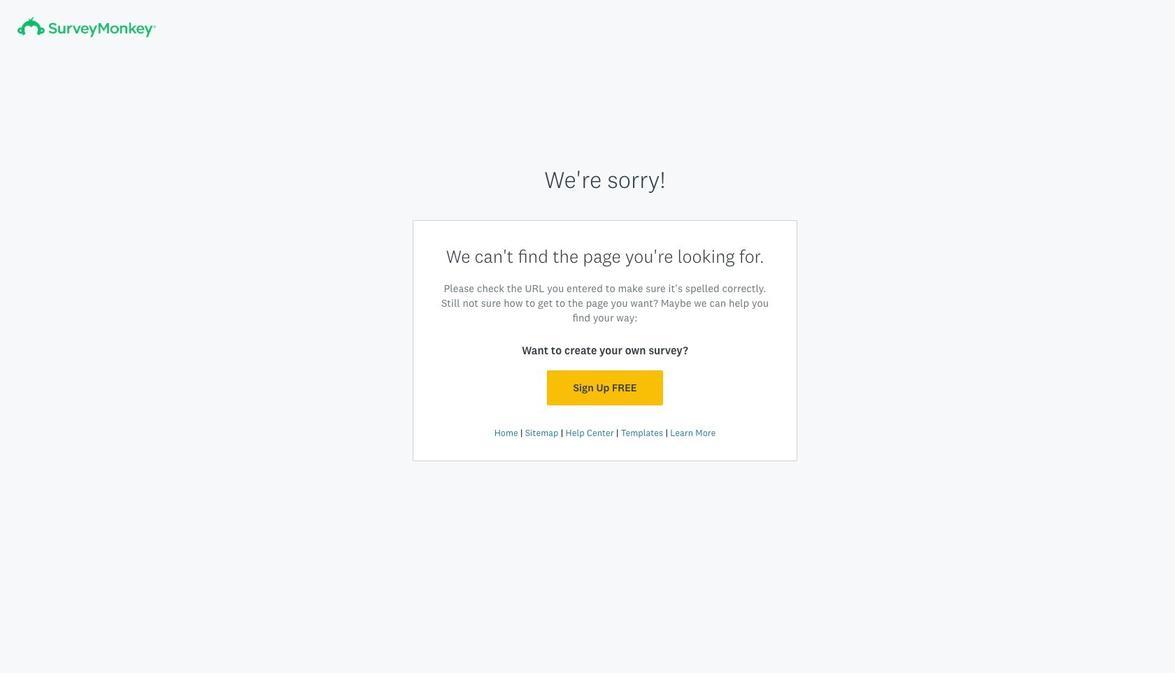 Task type: vqa. For each thing, say whether or not it's contained in the screenshot.
"SurveyMonkey" image
yes



Task type: describe. For each thing, give the bounding box(es) containing it.
surveymonkey image
[[17, 17, 157, 38]]



